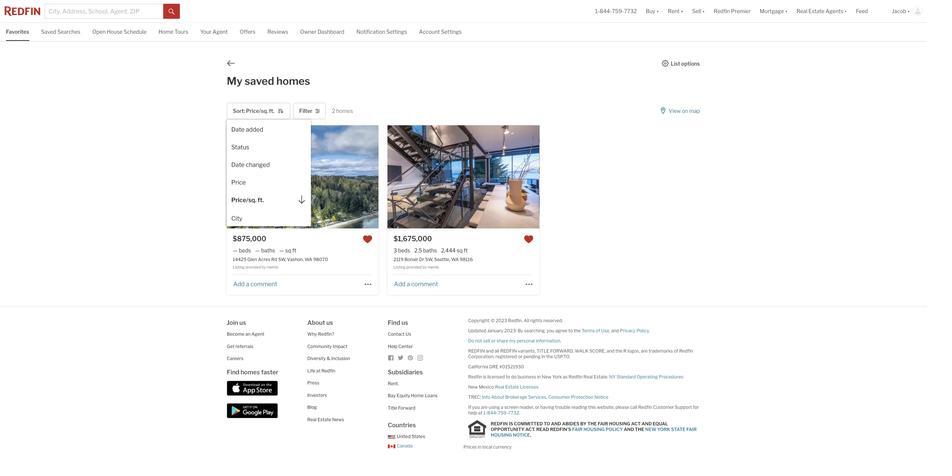 Task type: vqa. For each thing, say whether or not it's contained in the screenshot.
than to the right
no



Task type: describe. For each thing, give the bounding box(es) containing it.
for
[[693, 405, 699, 411]]

consumer
[[548, 395, 570, 400]]

as
[[563, 375, 568, 380]]

add for $875,000
[[233, 281, 245, 288]]

schedule
[[124, 29, 147, 35]]

1 horizontal spatial the
[[574, 328, 581, 334]]

us for about us
[[326, 320, 333, 327]]

city button
[[227, 209, 311, 227]]

0 vertical spatial to
[[569, 328, 573, 334]]

1-844-759-7732
[[595, 8, 637, 14]]

1 horizontal spatial the
[[635, 427, 644, 433]]

sell ▾
[[692, 8, 705, 14]]

subsidiaries
[[388, 369, 423, 376]]

fair inside new york state fair housing notice
[[687, 427, 697, 433]]

fair housing policy and the
[[572, 427, 645, 433]]

1 horizontal spatial ,
[[609, 328, 610, 334]]

1 horizontal spatial 1-844-759-7732 link
[[595, 8, 637, 14]]

or inside the if you are using a screen reader, or having trouble reading this website, please call redfin customer support for help at
[[535, 405, 539, 411]]

licensed
[[488, 375, 505, 380]]

using
[[489, 405, 500, 411]]

trec: info about brokerage services , consumer protection notice
[[468, 395, 608, 400]]

1 horizontal spatial housing
[[584, 427, 605, 433]]

▾ for buy ▾
[[657, 8, 659, 14]]

feed
[[856, 8, 868, 14]]

searches
[[57, 29, 80, 35]]

contact us button
[[388, 332, 411, 337]]

your agent
[[200, 29, 228, 35]]

redfin and all redfin variants, title forward, walk score, and the r logos, are trademarks of redfin corporation, registered or pending in the uspto.
[[468, 349, 693, 360]]

— for — sq ft
[[279, 248, 284, 254]]

information
[[536, 338, 560, 344]]

sort
[[233, 108, 244, 114]]

bonair
[[405, 257, 418, 263]]

york
[[657, 427, 670, 433]]

▾ for rent ▾
[[681, 8, 683, 14]]

view on map button
[[660, 103, 700, 120]]

community impact button
[[307, 344, 348, 350]]

are inside the if you are using a screen reader, or having trouble reading this website, please call redfin customer support for help at
[[481, 405, 488, 411]]

favorite button image
[[524, 235, 534, 245]]

abides
[[562, 421, 579, 427]]

become an agent
[[227, 332, 264, 337]]

2023:
[[504, 328, 517, 334]]

0 horizontal spatial or
[[491, 338, 496, 344]]

options
[[681, 60, 700, 67]]

account settings
[[419, 29, 462, 35]]

ft for — sq ft
[[292, 248, 296, 254]]

us flag image
[[388, 436, 395, 439]]

3 photo of 14425 glen acres rd sw, vashon, wa 98070 image from the left
[[379, 126, 530, 229]]

bay equity home loans
[[388, 393, 438, 399]]

account settings link
[[419, 23, 462, 40]]

redfin right as
[[569, 375, 583, 380]]

nwmls inside 14425 glen acres rd sw, vashon, wa 98070 listing provided by nwmls
[[267, 265, 278, 270]]

redfin left is at bottom right
[[468, 375, 482, 380]]

united
[[397, 434, 411, 440]]

comment for $1,675,000
[[411, 281, 438, 288]]

contact
[[388, 332, 405, 337]]

the inside the redfin is committed to and abides by the fair housing act and equal opportunity act. read redfin's
[[588, 421, 597, 427]]

in inside redfin and all redfin variants, title forward, walk score, and the r logos, are trademarks of redfin corporation, registered or pending in the uspto.
[[542, 354, 545, 360]]

by inside 14425 glen acres rd sw, vashon, wa 98070 listing provided by nwmls
[[262, 265, 266, 270]]

rent.
[[388, 381, 399, 387]]

my saved homes
[[227, 75, 310, 88]]

opportunity
[[491, 427, 525, 433]]

0 vertical spatial homes
[[276, 75, 310, 88]]

if
[[468, 405, 471, 411]]

2 photo of 2119 bonair dr sw, seattle, wa 98116 image from the left
[[388, 126, 540, 229]]

&
[[327, 356, 330, 362]]

reviews
[[267, 29, 288, 35]]

diversity
[[307, 356, 326, 362]]

rent ▾
[[668, 8, 683, 14]]

status
[[231, 144, 249, 151]]

canadian flag image
[[388, 445, 395, 449]]

2 photo of 14425 glen acres rd sw, vashon, wa 98070 image from the left
[[227, 126, 379, 229]]

1 vertical spatial home
[[411, 393, 424, 399]]

0 vertical spatial new
[[542, 375, 552, 380]]

redfin down &
[[322, 368, 335, 374]]

. down the agree
[[560, 338, 561, 344]]

corporation,
[[468, 354, 495, 360]]

provided inside 14425 glen acres rd sw, vashon, wa 98070 listing provided by nwmls
[[246, 265, 261, 270]]

redfin down my
[[500, 349, 517, 354]]

act.
[[526, 427, 535, 433]]

if you are using a screen reader, or having trouble reading this website, please call redfin customer support for help at
[[468, 405, 699, 416]]

sw, inside '2119 bonair dr sw, seattle, wa 98116 listing provided by nwmls'
[[425, 257, 433, 263]]

0 horizontal spatial and
[[551, 421, 561, 427]]

acres
[[258, 257, 270, 263]]

or inside redfin and all redfin variants, title forward, walk score, and the r logos, are trademarks of redfin corporation, registered or pending in the uspto.
[[518, 354, 523, 360]]

listing inside 14425 glen acres rd sw, vashon, wa 98070 listing provided by nwmls
[[233, 265, 245, 270]]

by inside '2119 bonair dr sw, seattle, wa 98116 listing provided by nwmls'
[[423, 265, 427, 270]]

fair inside the redfin is committed to and abides by the fair housing act and equal opportunity act. read redfin's
[[598, 421, 608, 427]]

and left all
[[486, 349, 494, 354]]

by
[[580, 421, 587, 427]]

are inside redfin and all redfin variants, title forward, walk score, and the r logos, are trademarks of redfin corporation, registered or pending in the uspto.
[[641, 349, 648, 354]]

1 horizontal spatial ft.
[[269, 108, 274, 114]]

r
[[624, 349, 627, 354]]

real estate news button
[[307, 417, 344, 423]]

list
[[671, 60, 680, 67]]

. right privacy in the right of the page
[[649, 328, 650, 334]]

comment for $875,000
[[250, 281, 277, 288]]

a for $875,000
[[246, 281, 249, 288]]

real left estate.
[[584, 375, 593, 380]]

at inside the if you are using a screen reader, or having trouble reading this website, please call redfin customer support for help at
[[478, 411, 483, 416]]

add a comment for $1,675,000
[[394, 281, 438, 288]]

add for $1,675,000
[[394, 281, 406, 288]]

$1,675,000
[[394, 235, 432, 243]]

date for date added
[[231, 126, 245, 133]]

1 vertical spatial new
[[468, 385, 478, 390]]

find for find homes faster
[[227, 369, 239, 376]]

City, Address, School, Agent, ZIP search field
[[45, 4, 163, 19]]

open
[[92, 29, 106, 35]]

find us
[[388, 320, 408, 327]]

protection
[[571, 395, 594, 400]]

currency
[[493, 445, 512, 450]]

▾ for jacob ▾
[[908, 8, 910, 14]]

dashboard
[[318, 29, 344, 35]]

life at redfin button
[[307, 368, 335, 374]]

york
[[552, 375, 562, 380]]

sell
[[692, 8, 701, 14]]

homes for find homes faster
[[241, 369, 260, 376]]

— for — baths
[[255, 248, 260, 254]]

5 ▾ from the left
[[845, 8, 847, 14]]

0 horizontal spatial fair
[[572, 427, 583, 433]]

not
[[475, 338, 482, 344]]

mortgage ▾
[[760, 8, 788, 14]]

redfin is committed to and abides by the fair housing act and equal opportunity act. read redfin's
[[491, 421, 668, 433]]

1 horizontal spatial and
[[624, 427, 634, 433]]

favorite button checkbox for $875,000
[[363, 235, 373, 245]]

filter button
[[293, 103, 326, 120]]

wa inside 14425 glen acres rd sw, vashon, wa 98070 listing provided by nwmls
[[305, 257, 312, 263]]

reader,
[[520, 405, 534, 411]]

2119 bonair dr sw, seattle, wa 98116 listing provided by nwmls
[[394, 257, 473, 270]]

help center
[[388, 344, 413, 350]]

settings for account settings
[[441, 29, 462, 35]]

1 vertical spatial ,
[[546, 395, 547, 400]]

call
[[630, 405, 637, 411]]

1 horizontal spatial estate
[[505, 385, 519, 390]]

why redfin?
[[307, 332, 334, 337]]

rd
[[271, 257, 277, 263]]

saved searches
[[41, 29, 80, 35]]

faster
[[261, 369, 278, 376]]

▾ for sell ▾
[[702, 8, 705, 14]]

759- for 1-844-759-7732 .
[[498, 411, 508, 416]]

1 vertical spatial about
[[491, 395, 504, 400]]

0 vertical spatial you
[[547, 328, 554, 334]]

changed
[[246, 162, 270, 169]]

redfin twitter image
[[398, 355, 404, 361]]

real inside dropdown button
[[797, 8, 808, 14]]

redfin inside the if you are using a screen reader, or having trouble reading this website, please call redfin customer support for help at
[[638, 405, 652, 411]]

redfin's
[[550, 427, 571, 433]]

new mexico real estate licenses
[[468, 385, 539, 390]]

do not sell or share my personal information .
[[468, 338, 561, 344]]

add a comment button for $875,000
[[233, 281, 278, 288]]

of inside redfin and all redfin variants, title forward, walk score, and the r logos, are trademarks of redfin corporation, registered or pending in the uspto.
[[674, 349, 678, 354]]

add a comment for $875,000
[[233, 281, 277, 288]]

saved
[[41, 29, 56, 35]]

rent. button
[[388, 381, 399, 387]]

1 vertical spatial agent
[[252, 332, 264, 337]]

ft for 2,444 sq ft
[[464, 248, 468, 254]]

nwmls inside '2119 bonair dr sw, seattle, wa 98116 listing provided by nwmls'
[[428, 265, 439, 270]]

us for find us
[[402, 320, 408, 327]]

city
[[231, 215, 242, 222]]

real estate agents ▾ link
[[797, 0, 847, 23]]

real down licensed
[[495, 385, 504, 390]]

equity
[[397, 393, 410, 399]]

0 horizontal spatial in
[[478, 445, 482, 450]]

press
[[307, 381, 319, 386]]

copyright:
[[468, 318, 490, 324]]

beds for — beds
[[239, 248, 251, 254]]

walk
[[575, 349, 588, 354]]

download the redfin app from the google play store image
[[227, 404, 278, 419]]

date for date changed
[[231, 162, 245, 169]]

2 horizontal spatial and
[[642, 421, 652, 427]]

redfin inside button
[[714, 8, 730, 14]]

redfin.
[[508, 318, 523, 324]]

0 vertical spatial at
[[316, 368, 321, 374]]

life at redfin
[[307, 368, 335, 374]]

use
[[601, 328, 609, 334]]

careers button
[[227, 356, 243, 362]]

. down 'committed'
[[530, 433, 531, 438]]



Task type: locate. For each thing, give the bounding box(es) containing it.
▾ right rent
[[681, 8, 683, 14]]

2.5 baths
[[414, 248, 437, 254]]

2 nwmls from the left
[[428, 265, 439, 270]]

1 nwmls from the left
[[267, 265, 278, 270]]

2 beds from the left
[[398, 248, 410, 254]]

14425
[[233, 257, 246, 263]]

sw, right dr
[[425, 257, 433, 263]]

share
[[497, 338, 508, 344]]

home tours link
[[159, 23, 188, 40]]

1 horizontal spatial home
[[411, 393, 424, 399]]

1 comment from the left
[[250, 281, 277, 288]]

0 horizontal spatial 844-
[[487, 411, 498, 416]]

dialog
[[227, 120, 311, 227]]

0 horizontal spatial sq
[[285, 248, 291, 254]]

1 horizontal spatial sw,
[[425, 257, 433, 263]]

this
[[588, 405, 596, 411]]

0 horizontal spatial new
[[468, 385, 478, 390]]

title
[[388, 405, 397, 411]]

.
[[649, 328, 650, 334], [560, 338, 561, 344], [519, 411, 520, 416], [530, 433, 531, 438]]

date left added
[[231, 126, 245, 133]]

2 ft from the left
[[464, 248, 468, 254]]

the left new
[[635, 427, 644, 433]]

0 vertical spatial find
[[388, 320, 400, 327]]

wa inside '2119 bonair dr sw, seattle, wa 98116 listing provided by nwmls'
[[451, 257, 459, 263]]

1 wa from the left
[[305, 257, 312, 263]]

ft up 98116
[[464, 248, 468, 254]]

▾ for mortgage ▾
[[785, 8, 788, 14]]

1 baths from the left
[[261, 248, 275, 254]]

mortgage
[[760, 8, 784, 14]]

redfin
[[714, 8, 730, 14], [679, 349, 693, 354], [322, 368, 335, 374], [468, 375, 482, 380], [569, 375, 583, 380], [638, 405, 652, 411]]

community
[[307, 344, 332, 350]]

7732 up is
[[508, 411, 519, 416]]

in right business
[[537, 375, 541, 380]]

redfin right call
[[638, 405, 652, 411]]

sq up 98116
[[457, 248, 463, 254]]

1 horizontal spatial about
[[491, 395, 504, 400]]

sq for 2,444
[[457, 248, 463, 254]]

759- for 1-844-759-7732
[[612, 8, 624, 14]]

2 wa from the left
[[451, 257, 459, 263]]

0 horizontal spatial housing
[[491, 433, 512, 438]]

1 us from the left
[[239, 320, 246, 327]]

info
[[482, 395, 490, 400]]

1 vertical spatial 759-
[[498, 411, 508, 416]]

1 horizontal spatial ft
[[464, 248, 468, 254]]

1 vertical spatial estate
[[505, 385, 519, 390]]

redfin left premier
[[714, 8, 730, 14]]

2 horizontal spatial estate
[[809, 8, 825, 14]]

1 vertical spatial find
[[227, 369, 239, 376]]

1 horizontal spatial add a comment button
[[394, 281, 439, 288]]

2 horizontal spatial housing
[[609, 421, 630, 427]]

settings right account on the left top of the page
[[441, 29, 462, 35]]

1 beds from the left
[[239, 248, 251, 254]]

a for $1,675,000
[[407, 281, 410, 288]]

1 by from the left
[[262, 265, 266, 270]]

1 ft from the left
[[292, 248, 296, 254]]

0 vertical spatial of
[[596, 328, 600, 334]]

3 — from the left
[[279, 248, 284, 254]]

dialog containing date added
[[227, 120, 311, 227]]

0 horizontal spatial find
[[227, 369, 239, 376]]

1 horizontal spatial nwmls
[[428, 265, 439, 270]]

0 horizontal spatial beds
[[239, 248, 251, 254]]

1 vertical spatial 844-
[[487, 411, 498, 416]]

0 horizontal spatial home
[[159, 29, 173, 35]]

3 photo of 2119 bonair dr sw, seattle, wa 98116 image from the left
[[539, 126, 691, 229]]

baths up acres
[[261, 248, 275, 254]]

comment
[[250, 281, 277, 288], [411, 281, 438, 288]]

1 horizontal spatial us
[[326, 320, 333, 327]]

2 sq from the left
[[457, 248, 463, 254]]

customer
[[653, 405, 674, 411]]

price
[[231, 179, 246, 186]]

1 provided from the left
[[246, 265, 261, 270]]

759- left buy
[[612, 8, 624, 14]]

1 date from the top
[[231, 126, 245, 133]]

redfin instagram image
[[417, 355, 423, 361]]

2 horizontal spatial —
[[279, 248, 284, 254]]

0 horizontal spatial by
[[262, 265, 266, 270]]

become
[[227, 332, 244, 337]]

real estate licenses link
[[495, 385, 539, 390]]

services
[[528, 395, 546, 400]]

of right trademarks
[[674, 349, 678, 354]]

settings right notification
[[386, 29, 407, 35]]

get referrals
[[227, 344, 253, 350]]

1-
[[595, 8, 600, 14], [484, 411, 487, 416]]

a down glen at the left of page
[[246, 281, 249, 288]]

comment down acres
[[250, 281, 277, 288]]

1 horizontal spatial 844-
[[600, 8, 612, 14]]

baths
[[261, 248, 275, 254], [423, 248, 437, 254]]

you up information
[[547, 328, 554, 334]]

about up why
[[307, 320, 325, 327]]

0 horizontal spatial 1-
[[484, 411, 487, 416]]

ft. inside button
[[258, 197, 264, 204]]

sell ▾ button
[[688, 0, 709, 23]]

housing inside new york state fair housing notice
[[491, 433, 512, 438]]

add
[[233, 281, 245, 288], [394, 281, 406, 288]]

1 vertical spatial ft.
[[258, 197, 264, 204]]

— up 14425
[[233, 248, 238, 254]]

home left loans
[[411, 393, 424, 399]]

add a comment button for $1,675,000
[[394, 281, 439, 288]]

0 vertical spatial price/sq.
[[246, 108, 268, 114]]

favorite button checkbox
[[363, 235, 373, 245], [524, 235, 534, 245]]

1 horizontal spatial 1-
[[595, 8, 600, 14]]

reserved.
[[544, 318, 563, 324]]

1 vertical spatial 1-844-759-7732 link
[[484, 411, 519, 416]]

baths for — baths
[[261, 248, 275, 254]]

844- for 1-844-759-7732
[[600, 8, 612, 14]]

baths for 2.5 baths
[[423, 248, 437, 254]]

homes
[[276, 75, 310, 88], [336, 108, 353, 114], [241, 369, 260, 376]]

center
[[399, 344, 413, 350]]

forward,
[[550, 349, 574, 354]]

0 vertical spatial or
[[491, 338, 496, 344]]

logos,
[[628, 349, 640, 354]]

1 listing from the left
[[233, 265, 245, 270]]

— sq ft
[[279, 248, 296, 254]]

the right by
[[588, 421, 597, 427]]

0 horizontal spatial baths
[[261, 248, 275, 254]]

provided inside '2119 bonair dr sw, seattle, wa 98116 listing provided by nwmls'
[[406, 265, 422, 270]]

redfin down not
[[468, 349, 485, 354]]

3 us from the left
[[402, 320, 408, 327]]

impact
[[333, 344, 348, 350]]

— up glen at the left of page
[[255, 248, 260, 254]]

standard
[[617, 375, 636, 380]]

settings for notification settings
[[386, 29, 407, 35]]

nwmls down seattle,
[[428, 265, 439, 270]]

new up trec:
[[468, 385, 478, 390]]

1 horizontal spatial settings
[[441, 29, 462, 35]]

updated january 2023: by searching, you agree to the terms of use , and privacy policy .
[[468, 328, 650, 334]]

add a comment button down bonair
[[394, 281, 439, 288]]

sw, right rd
[[278, 257, 286, 263]]

0 horizontal spatial sw,
[[278, 257, 286, 263]]

are left using
[[481, 405, 488, 411]]

listing down 2119
[[394, 265, 406, 270]]

united states
[[397, 434, 425, 440]]

the left r
[[616, 349, 623, 354]]

agent inside 'link'
[[213, 29, 228, 35]]

a inside the if you are using a screen reader, or having trouble reading this website, please call redfin customer support for help at
[[501, 405, 503, 411]]

0 horizontal spatial you
[[472, 405, 480, 411]]

0 vertical spatial 759-
[[612, 8, 624, 14]]

1 horizontal spatial sq
[[457, 248, 463, 254]]

0 vertical spatial 1-844-759-7732 link
[[595, 8, 637, 14]]

listing down 14425
[[233, 265, 245, 270]]

2 vertical spatial estate
[[318, 417, 331, 423]]

0 horizontal spatial listing
[[233, 265, 245, 270]]

estate for agents
[[809, 8, 825, 14]]

redfin inside redfin and all redfin variants, title forward, walk score, and the r logos, are trademarks of redfin corporation, registered or pending in the uspto.
[[679, 349, 693, 354]]

estate down do
[[505, 385, 519, 390]]

estate for news
[[318, 417, 331, 423]]

beds up 14425
[[239, 248, 251, 254]]

mortgage ▾ button
[[755, 0, 792, 23]]

2 — from the left
[[255, 248, 260, 254]]

1 horizontal spatial homes
[[276, 75, 310, 88]]

about up using
[[491, 395, 504, 400]]

— baths
[[255, 248, 275, 254]]

new
[[542, 375, 552, 380], [468, 385, 478, 390]]

1 vertical spatial are
[[481, 405, 488, 411]]

. right screen
[[519, 411, 520, 416]]

price/sq. inside price/sq. ft. button
[[231, 197, 256, 204]]

2 horizontal spatial fair
[[687, 427, 697, 433]]

1 ▾ from the left
[[657, 8, 659, 14]]

1 vertical spatial in
[[537, 375, 541, 380]]

2 add a comment button from the left
[[394, 281, 439, 288]]

redfin down 1-844-759-7732 .
[[491, 421, 508, 427]]

7732 for 1-844-759-7732 .
[[508, 411, 519, 416]]

0 horizontal spatial the
[[546, 354, 553, 360]]

1-844-759-7732 .
[[484, 411, 520, 416]]

1 vertical spatial homes
[[336, 108, 353, 114]]

3 ▾ from the left
[[702, 8, 705, 14]]

1 horizontal spatial are
[[641, 349, 648, 354]]

1 horizontal spatial find
[[388, 320, 400, 327]]

1 sq from the left
[[285, 248, 291, 254]]

1 horizontal spatial at
[[478, 411, 483, 416]]

wa
[[305, 257, 312, 263], [451, 257, 459, 263]]

0 vertical spatial about
[[307, 320, 325, 327]]

1 add a comment button from the left
[[233, 281, 278, 288]]

provided
[[246, 265, 261, 270], [406, 265, 422, 270]]

glen
[[247, 257, 257, 263]]

— for — beds
[[233, 248, 238, 254]]

find homes faster
[[227, 369, 278, 376]]

1 horizontal spatial or
[[518, 354, 523, 360]]

2119
[[394, 257, 404, 263]]

0 vertical spatial ,
[[609, 328, 610, 334]]

buy
[[646, 8, 655, 14]]

0 horizontal spatial a
[[246, 281, 249, 288]]

▾ right mortgage
[[785, 8, 788, 14]]

ny standard operating procedures link
[[609, 375, 683, 380]]

new left the york at right bottom
[[542, 375, 552, 380]]

equal housing opportunity image
[[468, 421, 486, 439]]

add down 14425
[[233, 281, 245, 288]]

0 horizontal spatial to
[[506, 375, 510, 380]]

comment down '2119 bonair dr sw, seattle, wa 98116 listing provided by nwmls'
[[411, 281, 438, 288]]

of left use
[[596, 328, 600, 334]]

favorite button checkbox for $1,675,000
[[524, 235, 534, 245]]

2 settings from the left
[[441, 29, 462, 35]]

my
[[509, 338, 516, 344]]

add a comment down glen at the left of page
[[233, 281, 277, 288]]

baths right 2.5
[[423, 248, 437, 254]]

at right help
[[478, 411, 483, 416]]

759-
[[612, 8, 624, 14], [498, 411, 508, 416]]

press button
[[307, 381, 319, 386]]

rent ▾ button
[[668, 0, 683, 23]]

or right sell
[[491, 338, 496, 344]]

buy ▾
[[646, 8, 659, 14]]

canada
[[397, 443, 413, 449]]

favorites
[[6, 29, 29, 35]]

1- for 1-844-759-7732
[[595, 8, 600, 14]]

2 comment from the left
[[411, 281, 438, 288]]

by down acres
[[262, 265, 266, 270]]

or left pending
[[518, 354, 523, 360]]

owner dashboard
[[300, 29, 344, 35]]

1 horizontal spatial —
[[255, 248, 260, 254]]

7732 for 1-844-759-7732
[[624, 8, 637, 14]]

uspto.
[[554, 354, 570, 360]]

you inside the if you are using a screen reader, or having trouble reading this website, please call redfin customer support for help at
[[472, 405, 480, 411]]

1 favorite button checkbox from the left
[[363, 235, 373, 245]]

1 vertical spatial or
[[518, 354, 523, 360]]

0 horizontal spatial 759-
[[498, 411, 508, 416]]

0 vertical spatial ft.
[[269, 108, 274, 114]]

1 horizontal spatial new
[[542, 375, 552, 380]]

ft up vashon,
[[292, 248, 296, 254]]

2 us from the left
[[326, 320, 333, 327]]

and right act
[[642, 421, 652, 427]]

2 horizontal spatial the
[[616, 349, 623, 354]]

1 horizontal spatial fair
[[598, 421, 608, 427]]

0 horizontal spatial the
[[588, 421, 597, 427]]

submit search image
[[169, 9, 175, 15]]

1 — from the left
[[233, 248, 238, 254]]

add down 2119
[[394, 281, 406, 288]]

premier
[[731, 8, 751, 14]]

0 vertical spatial agent
[[213, 29, 228, 35]]

1 vertical spatial price/sq.
[[231, 197, 256, 204]]

sq up vashon,
[[285, 248, 291, 254]]

price/sq. ft. button
[[227, 191, 311, 209]]

redfin for is
[[491, 421, 508, 427]]

and right use
[[611, 328, 619, 334]]

photo of 14425 glen acres rd sw, vashon, wa 98070 image
[[75, 126, 227, 229], [227, 126, 379, 229], [379, 126, 530, 229]]

view
[[669, 108, 681, 114]]

provided down glen at the left of page
[[246, 265, 261, 270]]

1-844-759-7732 link left buy
[[595, 8, 637, 14]]

personal
[[517, 338, 535, 344]]

vashon,
[[287, 257, 304, 263]]

by down dr
[[423, 265, 427, 270]]

2 ▾ from the left
[[681, 8, 683, 14]]

1 vertical spatial you
[[472, 405, 480, 411]]

759- up opportunity at bottom
[[498, 411, 508, 416]]

agent right an
[[252, 332, 264, 337]]

beds for 3 beds
[[398, 248, 410, 254]]

are right logos,
[[641, 349, 648, 354]]

0 horizontal spatial estate
[[318, 417, 331, 423]]

0 horizontal spatial of
[[596, 328, 600, 334]]

find down careers
[[227, 369, 239, 376]]

▾ right sell
[[702, 8, 705, 14]]

add a comment down bonair
[[394, 281, 438, 288]]

date up price
[[231, 162, 245, 169]]

the left the terms
[[574, 328, 581, 334]]

to right the agree
[[569, 328, 573, 334]]

1 horizontal spatial by
[[423, 265, 427, 270]]

and right score, on the bottom right of the page
[[607, 349, 615, 354]]

trademarks
[[649, 349, 673, 354]]

date changed
[[231, 162, 270, 169]]

sq for —
[[285, 248, 291, 254]]

—
[[233, 248, 238, 254], [255, 248, 260, 254], [279, 248, 284, 254]]

0 vertical spatial date
[[231, 126, 245, 133]]

do not sell or share my personal information link
[[468, 338, 560, 344]]

1 horizontal spatial in
[[537, 375, 541, 380]]

844- for 1-844-759-7732 .
[[487, 411, 498, 416]]

listing inside '2119 bonair dr sw, seattle, wa 98116 listing provided by nwmls'
[[394, 265, 406, 270]]

provided down bonair
[[406, 265, 422, 270]]

price button
[[227, 173, 311, 191]]

homes up the "download the redfin app on the apple app store" 'image'
[[241, 369, 260, 376]]

redfin for and
[[468, 349, 485, 354]]

0 horizontal spatial are
[[481, 405, 488, 411]]

ft
[[292, 248, 296, 254], [464, 248, 468, 254]]

2 by from the left
[[423, 265, 427, 270]]

photo of 2119 bonair dr sw, seattle, wa 98116 image
[[236, 126, 388, 229], [388, 126, 540, 229], [539, 126, 691, 229]]

2 horizontal spatial in
[[542, 354, 545, 360]]

redfin pinterest image
[[407, 355, 413, 361]]

a right using
[[501, 405, 503, 411]]

local
[[483, 445, 492, 450]]

wa left the 98070
[[305, 257, 312, 263]]

0 horizontal spatial ft.
[[258, 197, 264, 204]]

0 horizontal spatial ft
[[292, 248, 296, 254]]

price/sq. down price
[[231, 197, 256, 204]]

map
[[689, 108, 700, 114]]

variants,
[[518, 349, 536, 354]]

wa down 2,444 sq ft
[[451, 257, 459, 263]]

redfin inside the redfin is committed to and abides by the fair housing act and equal opportunity act. read redfin's
[[491, 421, 508, 427]]

0 horizontal spatial add a comment button
[[233, 281, 278, 288]]

listing
[[233, 265, 245, 270], [394, 265, 406, 270]]

help
[[388, 344, 398, 350]]

1 horizontal spatial 759-
[[612, 8, 624, 14]]

▾ right buy
[[657, 8, 659, 14]]

in left local
[[478, 445, 482, 450]]

ft. up city 'button'
[[258, 197, 264, 204]]

2 horizontal spatial homes
[[336, 108, 353, 114]]

1 horizontal spatial a
[[407, 281, 410, 288]]

0 horizontal spatial 1-844-759-7732 link
[[484, 411, 519, 416]]

redfin facebook image
[[388, 355, 394, 361]]

and right the to
[[551, 421, 561, 427]]

1 settings from the left
[[386, 29, 407, 35]]

0 horizontal spatial agent
[[213, 29, 228, 35]]

1 horizontal spatial favorite button checkbox
[[524, 235, 534, 245]]

2 favorite button checkbox from the left
[[524, 235, 534, 245]]

find for find us
[[388, 320, 400, 327]]

find
[[388, 320, 400, 327], [227, 369, 239, 376]]

2 add from the left
[[394, 281, 406, 288]]

at right life
[[316, 368, 321, 374]]

1 photo of 14425 glen acres rd sw, vashon, wa 98070 image from the left
[[75, 126, 227, 229]]

2 baths from the left
[[423, 248, 437, 254]]

and right the policy
[[624, 427, 634, 433]]

2 horizontal spatial us
[[402, 320, 408, 327]]

homes right 2
[[336, 108, 353, 114]]

2 sw, from the left
[[425, 257, 433, 263]]

us up us on the bottom of the page
[[402, 320, 408, 327]]

1 vertical spatial date
[[231, 162, 245, 169]]

1 photo of 2119 bonair dr sw, seattle, wa 98116 image from the left
[[236, 126, 388, 229]]

0 horizontal spatial add
[[233, 281, 245, 288]]

2 provided from the left
[[406, 265, 422, 270]]

real down blog button
[[307, 417, 317, 423]]

— up 14425 glen acres rd sw, vashon, wa 98070 listing provided by nwmls
[[279, 248, 284, 254]]

homes for 2 homes
[[336, 108, 353, 114]]

homes up filter on the top of page
[[276, 75, 310, 88]]

1- for 1-844-759-7732 .
[[484, 411, 487, 416]]

notification settings
[[356, 29, 407, 35]]

buy ▾ button
[[646, 0, 659, 23]]

redfin
[[468, 349, 485, 354], [500, 349, 517, 354], [491, 421, 508, 427]]

a down bonair
[[407, 281, 410, 288]]

by
[[518, 328, 523, 334]]

7732 left buy
[[624, 8, 637, 14]]

1 vertical spatial to
[[506, 375, 510, 380]]

download the redfin app on the apple app store image
[[227, 381, 278, 396]]

0 horizontal spatial settings
[[386, 29, 407, 35]]

us right join
[[239, 320, 246, 327]]

6 ▾ from the left
[[908, 8, 910, 14]]

are
[[641, 349, 648, 354], [481, 405, 488, 411]]

ny
[[609, 375, 616, 380]]

1 add a comment from the left
[[233, 281, 277, 288]]

, left privacy in the right of the page
[[609, 328, 610, 334]]

consumer protection notice link
[[548, 395, 608, 400]]

housing inside the redfin is committed to and abides by the fair housing act and equal opportunity act. read redfin's
[[609, 421, 630, 427]]

you right if
[[472, 405, 480, 411]]

1 sw, from the left
[[278, 257, 286, 263]]

1 horizontal spatial wa
[[451, 257, 459, 263]]

to left do
[[506, 375, 510, 380]]

us for join us
[[239, 320, 246, 327]]

find up contact
[[388, 320, 400, 327]]

favorite button image
[[363, 235, 373, 245]]

1 horizontal spatial of
[[674, 349, 678, 354]]

2 add a comment from the left
[[394, 281, 438, 288]]

4 ▾ from the left
[[785, 8, 788, 14]]

sw, inside 14425 glen acres rd sw, vashon, wa 98070 listing provided by nwmls
[[278, 257, 286, 263]]

beds right '3' on the bottom left of the page
[[398, 248, 410, 254]]

the left the uspto. on the bottom right
[[546, 354, 553, 360]]

owner
[[300, 29, 317, 35]]

1-844-759-7732 link up is
[[484, 411, 519, 416]]

1 vertical spatial 1-
[[484, 411, 487, 416]]

2 listing from the left
[[394, 265, 406, 270]]

estate.
[[594, 375, 608, 380]]

2 date from the top
[[231, 162, 245, 169]]

estate inside dropdown button
[[809, 8, 825, 14]]

0 horizontal spatial provided
[[246, 265, 261, 270]]

settings inside 'link'
[[441, 29, 462, 35]]

1 add from the left
[[233, 281, 245, 288]]

98116
[[460, 257, 473, 263]]

2.5
[[414, 248, 422, 254]]



